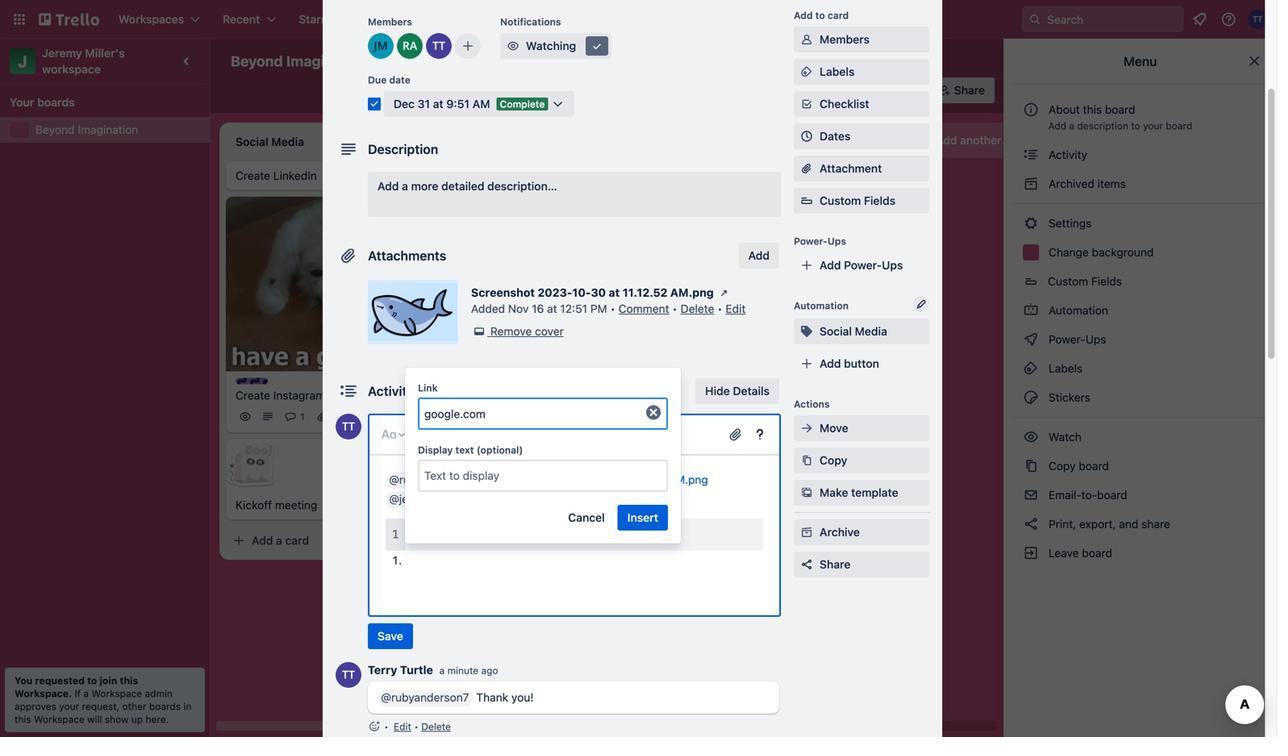 Task type: describe. For each thing, give the bounding box(es) containing it.
sm image for archive link at the right of page
[[799, 525, 815, 541]]

0 vertical spatial 11.12.52
[[623, 286, 668, 299]]

boards inside your boards with 1 items element
[[37, 96, 75, 109]]

custom for menu
[[1048, 275, 1089, 288]]

fields for add to card
[[864, 194, 896, 207]]

1 vertical spatial workspace
[[92, 688, 142, 700]]

1 vertical spatial members
[[820, 33, 870, 46]]

back to home image
[[39, 6, 99, 32]]

will
[[87, 714, 102, 726]]

0 horizontal spatial jeremy miller (jeremymiller198) image
[[407, 407, 426, 427]]

thinking link
[[465, 178, 652, 194]]

social media button
[[794, 319, 930, 345]]

add inside button
[[820, 357, 841, 370]]

1 vertical spatial share button
[[794, 552, 930, 578]]

text
[[456, 445, 474, 456]]

sm image for automation link
[[1023, 303, 1039, 319]]

0 vertical spatial card
[[828, 10, 849, 21]]

you!
[[512, 691, 534, 704]]

notifications
[[500, 16, 561, 27]]

1 1 from the left
[[300, 411, 305, 423]]

1 horizontal spatial share button
[[932, 77, 995, 103]]

jeremy
[[42, 46, 82, 60]]

Main content area, start typing to enter text. text field
[[386, 470, 763, 600]]

at right 31
[[433, 97, 444, 111]]

hide
[[705, 385, 730, 398]]

1 vertical spatial card
[[515, 431, 538, 444]]

sm image for remove cover link
[[471, 324, 487, 340]]

sm image for print, export, and share link
[[1023, 516, 1039, 533]]

your inside if a workspace admin approves your request, other boards in this workspace will show up here.
[[59, 701, 79, 713]]

insert
[[628, 511, 659, 525]]

turtle
[[400, 664, 433, 677]]

linkedin
[[273, 169, 317, 182]]

create linkedin
[[236, 169, 317, 182]]

add members to card image
[[462, 38, 475, 54]]

your inside about this board add a description to your board
[[1143, 120, 1164, 132]]

bold ⌘b image
[[425, 425, 445, 445]]

your
[[10, 96, 34, 109]]

a up "(optional)"
[[505, 431, 512, 444]]

1 vertical spatial labels
[[1046, 362, 1083, 375]]

1 vertical spatial ruby anderson (rubyanderson7) image
[[636, 391, 655, 410]]

screenshot 2023-10-30 at 11.12.52 am.png link
[[484, 473, 708, 487]]

2 1 from the left
[[332, 411, 337, 423]]

Display text (optional) field
[[420, 462, 667, 491]]

about this board add a description to your board
[[1049, 103, 1193, 132]]

filters button
[[788, 77, 850, 103]]

0 vertical spatial power-ups
[[794, 236, 847, 247]]

1 vertical spatial power-
[[844, 259, 882, 272]]

sm image for power-ups link
[[1023, 332, 1039, 348]]

1 horizontal spatial labels link
[[1014, 356, 1268, 382]]

you
[[15, 675, 33, 687]]

leave board
[[1046, 547, 1113, 560]]

dec 31 at 9:51 am
[[394, 97, 490, 111]]

kickoff
[[236, 499, 272, 512]]

0 vertical spatial am.png
[[671, 286, 714, 299]]

boards inside if a workspace admin approves your request, other boards in this workspace will show up here.
[[149, 701, 181, 713]]

nov
[[508, 302, 529, 316]]

@rubyanderson7 for @rubyanderson7 screenshot 2023-10-30 at 11.12.52 am.png @jeremymiller198 rest assured!
[[389, 473, 476, 487]]

a inside about this board add a description to your board
[[1069, 120, 1075, 132]]

a down the kickoff meeting
[[276, 534, 282, 548]]

Link field
[[420, 399, 644, 429]]

description
[[368, 142, 438, 157]]

add inside button
[[749, 249, 770, 262]]

1 horizontal spatial edit link
[[726, 302, 746, 316]]

automation link
[[1014, 298, 1268, 324]]

print, export, and share link
[[1014, 512, 1268, 537]]

1 vertical spatial power-ups
[[1046, 333, 1110, 346]]

board up print, export, and share
[[1097, 489, 1128, 502]]

join
[[100, 675, 117, 687]]

am
[[473, 97, 490, 111]]

copy board
[[1046, 460, 1109, 473]]

1 horizontal spatial delete
[[681, 302, 715, 316]]

leave board link
[[1014, 541, 1268, 567]]

1 vertical spatial share
[[820, 558, 851, 571]]

custom for add to card
[[820, 194, 861, 207]]

another
[[960, 134, 1002, 147]]

instagram
[[273, 389, 325, 402]]

thank
[[476, 691, 509, 704]]

show
[[105, 714, 129, 726]]

create linkedin link
[[236, 168, 423, 184]]

display text (optional)
[[418, 445, 523, 456]]

workspace
[[42, 63, 101, 76]]

attachment
[[820, 162, 882, 175]]

this inside you requested to join this workspace.
[[120, 675, 138, 687]]

board inside "link"
[[1082, 547, 1113, 560]]

workspace inside button
[[438, 54, 497, 68]]

checklist
[[820, 97, 870, 111]]

add reaction image
[[368, 719, 381, 735]]

create for create linkedin
[[236, 169, 270, 182]]

cancel
[[568, 511, 605, 525]]

attachment button
[[794, 156, 930, 182]]

0 vertical spatial 2023-
[[538, 286, 572, 299]]

1 horizontal spatial add a card
[[481, 431, 538, 444]]

terry turtle (terryturtle) image left add members to card icon
[[426, 33, 452, 59]]

2 vertical spatial power-
[[1049, 333, 1086, 346]]

image image
[[562, 425, 582, 445]]

thoughts
[[481, 169, 525, 180]]

10- inside @rubyanderson7 screenshot 2023-10-30 at 11.12.52 am.png @jeremymiller198 rest assured!
[[578, 473, 595, 487]]

am.png inside @rubyanderson7 screenshot 2023-10-30 at 11.12.52 am.png @jeremymiller198 rest assured!
[[668, 473, 708, 487]]

create instagram link
[[236, 388, 423, 404]]

in
[[183, 701, 192, 713]]

add inside about this board add a description to your board
[[1049, 120, 1067, 132]]

0 horizontal spatial activity
[[368, 384, 414, 399]]

email-to-board
[[1046, 489, 1128, 502]]

background
[[1092, 246, 1154, 259]]

board up activity link
[[1166, 120, 1193, 132]]

0 horizontal spatial beyond
[[36, 123, 75, 136]]

assured!
[[511, 493, 555, 506]]

change
[[1049, 246, 1089, 259]]

edit for edit • delete
[[394, 721, 411, 733]]

archived items link
[[1014, 171, 1268, 197]]

a inside the terry turtle a minute ago
[[439, 665, 445, 677]]

imagination inside board name text field
[[286, 52, 368, 70]]

•
[[414, 721, 419, 733]]

j
[[18, 52, 27, 71]]

requested
[[35, 675, 85, 687]]

change background
[[1046, 246, 1154, 259]]

1 horizontal spatial to
[[816, 10, 825, 21]]

create for create instagram
[[236, 389, 270, 402]]

screenshot inside @rubyanderson7 screenshot 2023-10-30 at 11.12.52 am.png @jeremymiller198 rest assured!
[[484, 473, 542, 487]]

0 vertical spatial ruby anderson (rubyanderson7) image
[[904, 79, 927, 102]]

2 vertical spatial card
[[285, 534, 309, 548]]

Search field
[[1042, 7, 1183, 31]]

sm image for labels link to the top
[[799, 64, 815, 80]]

sm image for 'copy board' link
[[1023, 458, 1039, 475]]

change background link
[[1014, 240, 1268, 266]]

terry turtle (terryturtle) image left the bold ⌘b image
[[384, 407, 404, 427]]

custom fields for menu
[[1048, 275, 1122, 288]]

copy for copy
[[820, 454, 848, 467]]

sm image for social media button
[[799, 324, 815, 340]]

sm image for members link
[[799, 31, 815, 48]]

color: purple, title: none image
[[236, 378, 268, 385]]

at inside @rubyanderson7 screenshot 2023-10-30 at 11.12.52 am.png @jeremymiller198 rest assured!
[[612, 473, 622, 487]]

board
[[575, 54, 606, 68]]

detailed
[[442, 180, 485, 193]]

move link
[[794, 416, 930, 441]]

email-
[[1049, 489, 1082, 502]]

0 horizontal spatial automation
[[794, 300, 849, 312]]

sm image for make template 'link'
[[799, 485, 815, 501]]

link
[[418, 383, 438, 394]]

add power-ups link
[[794, 253, 930, 278]]

remove cover link
[[471, 324, 564, 340]]

hide details
[[705, 385, 770, 398]]

archive
[[820, 526, 860, 539]]

request,
[[82, 701, 120, 713]]

terry turtle (terryturtle) image left "terry"
[[336, 663, 362, 688]]

comment link
[[619, 302, 669, 316]]

0 horizontal spatial members
[[368, 16, 412, 27]]

add a more detailed description…
[[378, 180, 557, 193]]

16
[[532, 302, 544, 316]]

sm image for archived items link
[[1023, 176, 1039, 192]]

attachments
[[368, 248, 446, 263]]

add to card
[[794, 10, 849, 21]]

0 horizontal spatial imagination
[[78, 123, 138, 136]]

description…
[[488, 180, 557, 193]]

0 horizontal spatial power-
[[794, 236, 828, 247]]

30 inside @rubyanderson7 screenshot 2023-10-30 at 11.12.52 am.png @jeremymiller198 rest assured!
[[595, 473, 609, 487]]

stickers
[[1046, 391, 1091, 404]]

minute
[[448, 665, 479, 677]]

31
[[418, 97, 430, 111]]

added
[[471, 302, 505, 316]]

create for create
[[478, 13, 513, 26]]

0 vertical spatial ups
[[828, 236, 847, 247]]

0 vertical spatial labels
[[820, 65, 855, 78]]

dates
[[820, 130, 851, 143]]

list
[[1005, 134, 1021, 147]]

kickoff meeting link
[[236, 498, 423, 514]]

1 horizontal spatial add a card button
[[455, 425, 636, 451]]

1 horizontal spatial activity
[[1046, 148, 1088, 161]]

print, export, and share
[[1046, 518, 1171, 531]]

Mark due date as complete checkbox
[[368, 98, 381, 111]]

sm image for settings link
[[1023, 215, 1039, 232]]

a left more
[[402, 180, 408, 193]]



Task type: locate. For each thing, give the bounding box(es) containing it.
power- right the add button
[[794, 236, 828, 247]]

1 vertical spatial 30
[[595, 473, 609, 487]]

terry turtle (terryturtle) image right filters
[[862, 79, 885, 102]]

2023- inside @rubyanderson7 screenshot 2023-10-30 at 11.12.52 am.png @jeremymiller198 rest assured!
[[545, 473, 578, 487]]

0 horizontal spatial copy
[[820, 454, 848, 467]]

automation down change
[[1046, 304, 1109, 317]]

0 horizontal spatial custom
[[820, 194, 861, 207]]

0 horizontal spatial edit
[[394, 721, 411, 733]]

sm image inside print, export, and share link
[[1023, 516, 1039, 533]]

edit • delete
[[394, 721, 451, 733]]

up
[[131, 714, 143, 726]]

ups
[[828, 236, 847, 247], [882, 259, 903, 272], [1086, 333, 1107, 346]]

workspace down "approves"
[[34, 714, 85, 726]]

copy for copy board
[[1049, 460, 1076, 473]]

kickoff meeting
[[236, 499, 317, 512]]

due
[[368, 74, 387, 86]]

edit link left •
[[394, 721, 411, 733]]

date
[[389, 74, 411, 86]]

sm image inside make template 'link'
[[799, 485, 815, 501]]

ruby anderson (rubyanderson7) image left hide
[[636, 391, 655, 410]]

custom fields for add to card
[[820, 194, 896, 207]]

terry turtle (terryturtle) image inside primary element
[[1248, 10, 1268, 29]]

fields for menu
[[1092, 275, 1122, 288]]

ups up media
[[882, 259, 903, 272]]

admin
[[145, 688, 173, 700]]

boards right your
[[37, 96, 75, 109]]

10-
[[572, 286, 591, 299], [578, 473, 595, 487]]

0 vertical spatial 30
[[591, 286, 606, 299]]

italic ⌘i image
[[445, 425, 464, 445]]

power-ups up stickers
[[1046, 333, 1110, 346]]

1 vertical spatial beyond imagination
[[36, 123, 138, 136]]

1 horizontal spatial delete link
[[681, 302, 715, 316]]

jeremy miller (jeremymiller198) image for bottom ruby anderson (rubyanderson7) icon
[[613, 391, 633, 410]]

to inside you requested to join this workspace.
[[87, 675, 97, 687]]

2 vertical spatial workspace
[[34, 714, 85, 726]]

settings
[[1046, 217, 1092, 230]]

at right 16 on the left of page
[[547, 302, 557, 316]]

9:51
[[447, 97, 470, 111]]

create left linkedin
[[236, 169, 270, 182]]

sm image inside archive link
[[799, 525, 815, 541]]

sm image inside stickers link
[[1023, 390, 1039, 406]]

ups up add power-ups
[[828, 236, 847, 247]]

1 horizontal spatial 1
[[332, 411, 337, 423]]

sm image inside watching button
[[589, 38, 605, 54]]

social media
[[820, 325, 888, 338]]

complete
[[500, 98, 545, 110]]

power- up social media button
[[844, 259, 882, 272]]

delete right •
[[421, 721, 451, 733]]

10- up the cancel
[[578, 473, 595, 487]]

primary element
[[0, 0, 1277, 39]]

sm image for watch 'link'
[[1023, 429, 1039, 445]]

0 horizontal spatial delete
[[421, 721, 451, 733]]

at up comment link in the top of the page
[[609, 286, 620, 299]]

1 horizontal spatial custom fields
[[1048, 275, 1122, 288]]

0 vertical spatial screenshot
[[471, 286, 535, 299]]

activity link
[[1014, 142, 1268, 168]]

sm image for checklist link on the right top of page
[[799, 96, 815, 112]]

approves
[[15, 701, 56, 713]]

workspace visible button
[[409, 48, 544, 74]]

star or unstar board image
[[386, 55, 399, 68]]

move
[[820, 422, 849, 435]]

add a more detailed description… link
[[368, 172, 781, 217]]

share button up the add another list
[[932, 77, 995, 103]]

jeremy miller (jeremymiller198) image
[[883, 79, 906, 102], [613, 391, 633, 410], [407, 407, 426, 427]]

1 vertical spatial to
[[1132, 120, 1141, 132]]

11.12.52 up insert
[[625, 473, 665, 487]]

workspace
[[438, 54, 497, 68], [92, 688, 142, 700], [34, 714, 85, 726]]

0 horizontal spatial card
[[285, 534, 309, 548]]

0 horizontal spatial add a card button
[[226, 528, 407, 554]]

1 vertical spatial edit
[[394, 721, 411, 733]]

your boards
[[10, 96, 75, 109]]

to-
[[1082, 489, 1097, 502]]

1 horizontal spatial custom fields button
[[1014, 269, 1268, 295]]

1 horizontal spatial imagination
[[286, 52, 368, 70]]

30 up pm
[[591, 286, 606, 299]]

delete right comment
[[681, 302, 715, 316]]

0 horizontal spatial labels
[[820, 65, 855, 78]]

1 down create instagram link
[[332, 411, 337, 423]]

board up to-
[[1079, 460, 1109, 473]]

labels up stickers
[[1046, 362, 1083, 375]]

archived items
[[1046, 177, 1126, 190]]

members down add to card
[[820, 33, 870, 46]]

sm image for stickers link
[[1023, 390, 1039, 406]]

button
[[844, 357, 880, 370]]

0 vertical spatial beyond
[[231, 52, 283, 70]]

0 horizontal spatial to
[[87, 675, 97, 687]]

open information menu image
[[1221, 11, 1237, 27]]

delete link right •
[[421, 721, 451, 733]]

1 horizontal spatial your
[[1143, 120, 1164, 132]]

custom fields button
[[794, 193, 930, 209], [1014, 269, 1268, 295]]

1 vertical spatial delete link
[[421, 721, 451, 733]]

meeting
[[275, 499, 317, 512]]

menu
[[1124, 54, 1157, 69]]

search image
[[1029, 13, 1042, 26]]

labels link down members link
[[794, 59, 930, 85]]

create
[[478, 13, 513, 26], [236, 169, 270, 182], [236, 389, 270, 402]]

beyond inside board name text field
[[231, 52, 283, 70]]

labels up filters
[[820, 65, 855, 78]]

thoughts thinking
[[465, 169, 525, 192]]

sm image inside archived items link
[[1023, 176, 1039, 192]]

0 horizontal spatial terry turtle (terryturtle) image
[[591, 391, 610, 410]]

add button
[[820, 357, 880, 370]]

(optional)
[[477, 445, 523, 456]]

actions
[[794, 399, 830, 410]]

edit
[[726, 302, 746, 316], [394, 721, 411, 733]]

edit for edit
[[726, 302, 746, 316]]

sm image for move link
[[799, 420, 815, 437]]

0 vertical spatial terry turtle (terryturtle) image
[[1248, 10, 1268, 29]]

1 horizontal spatial terry turtle (terryturtle) image
[[1248, 10, 1268, 29]]

add a card button up the display text (optional) field
[[455, 425, 636, 451]]

sm image inside social media button
[[799, 324, 815, 340]]

sm image inside leave board "link"
[[1023, 546, 1039, 562]]

1 vertical spatial create
[[236, 169, 270, 182]]

sm image inside 'copy board' link
[[1023, 458, 1039, 475]]

a minute ago link
[[439, 665, 498, 677]]

beyond
[[231, 52, 283, 70], [36, 123, 75, 136]]

to left join
[[87, 675, 97, 687]]

@rubyanderson7 inside @rubyanderson7 screenshot 2023-10-30 at 11.12.52 am.png @jeremymiller198 rest assured!
[[389, 473, 476, 487]]

copy up email-
[[1049, 460, 1076, 473]]

create up workspace visible
[[478, 13, 513, 26]]

create down color: purple, title: none icon
[[236, 389, 270, 402]]

ruby anderson (rubyanderson7) image up dates button
[[904, 79, 927, 102]]

your boards with 1 items element
[[10, 93, 192, 112]]

color: bold red, title: "thoughts" element
[[465, 168, 525, 180]]

imagination up due
[[286, 52, 368, 70]]

sm image inside power-ups link
[[1023, 332, 1039, 348]]

1 vertical spatial imagination
[[78, 123, 138, 136]]

ruby anderson (rubyanderson7) image
[[904, 79, 927, 102], [636, 391, 655, 410]]

0 vertical spatial share
[[954, 84, 985, 97]]

terry turtle (terryturtle) image
[[1248, 10, 1268, 29], [591, 391, 610, 410]]

2 horizontal spatial ups
[[1086, 333, 1107, 346]]

pm
[[591, 302, 607, 316]]

card down link field
[[515, 431, 538, 444]]

1 down instagram
[[300, 411, 305, 423]]

2 horizontal spatial workspace
[[438, 54, 497, 68]]

0 horizontal spatial fields
[[864, 194, 896, 207]]

0 vertical spatial labels link
[[794, 59, 930, 85]]

1 vertical spatial edit link
[[394, 721, 411, 733]]

0 horizontal spatial custom fields button
[[794, 193, 930, 209]]

activity left 'link'
[[368, 384, 414, 399]]

this up description
[[1083, 103, 1102, 116]]

custom fields button for add to card
[[794, 193, 930, 209]]

sm image inside automation link
[[1023, 303, 1039, 319]]

save
[[378, 630, 403, 643]]

sm image inside watch 'link'
[[1023, 429, 1039, 445]]

jeremy miller (jeremymiller198) image right checklist
[[883, 79, 906, 102]]

print,
[[1049, 518, 1077, 531]]

1
[[300, 411, 305, 423], [332, 411, 337, 423]]

make template
[[820, 486, 899, 500]]

sm image inside email-to-board link
[[1023, 487, 1039, 504]]

sm image for copy link
[[799, 453, 815, 469]]

1 horizontal spatial labels
[[1046, 362, 1083, 375]]

copy board link
[[1014, 454, 1268, 479]]

share up the add another list
[[954, 84, 985, 97]]

at up insert button
[[612, 473, 622, 487]]

terry turtle a minute ago
[[368, 664, 498, 677]]

leave
[[1049, 547, 1079, 560]]

1 vertical spatial fields
[[1092, 275, 1122, 288]]

filters
[[812, 84, 845, 97]]

@rubyanderson7 up @jeremymiller198
[[389, 473, 476, 487]]

board up description
[[1105, 103, 1136, 116]]

beyond imagination inside board name text field
[[231, 52, 368, 70]]

jeremy miller (jeremymiller198) image down 'link'
[[407, 407, 426, 427]]

0 vertical spatial delete link
[[681, 302, 715, 316]]

labels
[[820, 65, 855, 78], [1046, 362, 1083, 375]]

create inside "button"
[[478, 13, 513, 26]]

edit down the add button
[[726, 302, 746, 316]]

clear link image
[[644, 403, 663, 422]]

1 horizontal spatial edit
[[726, 302, 746, 316]]

sm image inside settings link
[[1023, 215, 1039, 232]]

custom down change
[[1048, 275, 1089, 288]]

30 up the cancel
[[595, 473, 609, 487]]

activity up archived on the right of the page
[[1046, 148, 1088, 161]]

workspace down add members to card icon
[[438, 54, 497, 68]]

1 vertical spatial add a card
[[252, 534, 309, 548]]

edit link down the add button
[[726, 302, 746, 316]]

terry turtle (terryturtle) image down create instagram link
[[336, 414, 362, 440]]

add inside button
[[936, 134, 957, 147]]

to inside about this board add a description to your board
[[1132, 120, 1141, 132]]

imagination down your boards with 1 items element
[[78, 123, 138, 136]]

1 vertical spatial 10-
[[578, 473, 595, 487]]

sm image inside move link
[[799, 420, 815, 437]]

add a card button down kickoff meeting 'link'
[[226, 528, 407, 554]]

save button
[[368, 624, 413, 650]]

beyond imagination up due
[[231, 52, 368, 70]]

dec
[[394, 97, 415, 111]]

1 vertical spatial delete
[[421, 721, 451, 733]]

2 horizontal spatial jeremy miller (jeremymiller198) image
[[883, 79, 906, 102]]

custom fields button down create from template… image
[[794, 193, 930, 209]]

create from template… image
[[413, 535, 426, 548]]

terry turtle (terryturtle) image up editor toolbar toolbar on the bottom of the page
[[591, 391, 610, 410]]

workspace down join
[[92, 688, 142, 700]]

0 vertical spatial your
[[1143, 120, 1164, 132]]

checklist link
[[794, 91, 930, 117]]

@rubyanderson7 down the terry turtle a minute ago
[[381, 691, 469, 704]]

1 vertical spatial 2023-
[[545, 473, 578, 487]]

1 horizontal spatial custom
[[1048, 275, 1089, 288]]

0 vertical spatial edit link
[[726, 302, 746, 316]]

sm image for activity link
[[1023, 147, 1039, 163]]

miller's
[[85, 46, 125, 60]]

1 horizontal spatial fields
[[1092, 275, 1122, 288]]

1 horizontal spatial this
[[120, 675, 138, 687]]

delete link right comment
[[681, 302, 715, 316]]

if a workspace admin approves your request, other boards in this workspace will show up here.
[[15, 688, 192, 726]]

custom fields down create from template… image
[[820, 194, 896, 207]]

1 vertical spatial your
[[59, 701, 79, 713]]

0 horizontal spatial 1
[[300, 411, 305, 423]]

0 vertical spatial power-
[[794, 236, 828, 247]]

social
[[820, 325, 852, 338]]

a left "minute"
[[439, 665, 445, 677]]

0 vertical spatial share button
[[932, 77, 995, 103]]

0 horizontal spatial boards
[[37, 96, 75, 109]]

this inside if a workspace admin approves your request, other boards in this workspace will show up here.
[[15, 714, 31, 726]]

11.12.52 inside @rubyanderson7 screenshot 2023-10-30 at 11.12.52 am.png @jeremymiller198 rest assured!
[[625, 473, 665, 487]]

add button button
[[794, 351, 930, 377]]

jeremy miller (jeremymiller198) image for the topmost ruby anderson (rubyanderson7) icon
[[883, 79, 906, 102]]

sm image inside copy link
[[799, 453, 815, 469]]

visible
[[500, 54, 534, 68]]

screenshot 2023-10-30 at 11.12.52 am.png
[[471, 286, 714, 299]]

1 vertical spatial ups
[[882, 259, 903, 272]]

1 horizontal spatial ruby anderson (rubyanderson7) image
[[904, 79, 927, 102]]

create button
[[468, 6, 523, 32]]

labels link down power-ups link
[[1014, 356, 1268, 382]]

this inside about this board add a description to your board
[[1083, 103, 1102, 116]]

your up activity link
[[1143, 120, 1164, 132]]

2 vertical spatial ups
[[1086, 333, 1107, 346]]

delete link
[[681, 302, 715, 316], [421, 721, 451, 733]]

0 horizontal spatial edit link
[[394, 721, 411, 733]]

0 vertical spatial members
[[368, 16, 412, 27]]

sm image inside checklist link
[[799, 96, 815, 112]]

1 vertical spatial add a card button
[[226, 528, 407, 554]]

to up members link
[[816, 10, 825, 21]]

1 horizontal spatial copy
[[1049, 460, 1076, 473]]

1 vertical spatial am.png
[[668, 473, 708, 487]]

sm image inside watching button
[[505, 38, 521, 54]]

1 horizontal spatial beyond imagination
[[231, 52, 368, 70]]

@rubyanderson7 thank you!
[[381, 691, 534, 704]]

ruby anderson (rubyanderson7) image
[[397, 33, 423, 59]]

boards down admin
[[149, 701, 181, 713]]

0 horizontal spatial beyond imagination
[[36, 123, 138, 136]]

1 vertical spatial activity
[[368, 384, 414, 399]]

0 vertical spatial add a card
[[481, 431, 538, 444]]

add
[[794, 10, 813, 21], [1049, 120, 1067, 132], [936, 134, 957, 147], [378, 180, 399, 193], [749, 249, 770, 262], [820, 259, 841, 272], [820, 357, 841, 370], [481, 431, 502, 444], [252, 534, 273, 548]]

card up members link
[[828, 10, 849, 21]]

0 horizontal spatial workspace
[[34, 714, 85, 726]]

card down meeting
[[285, 534, 309, 548]]

fields down create from template… image
[[864, 194, 896, 207]]

2023- up added nov 16 at 12:51 pm
[[538, 286, 572, 299]]

beyond imagination link
[[36, 122, 200, 138]]

@rubyanderson7 for @rubyanderson7 thank you!
[[381, 691, 469, 704]]

0 horizontal spatial power-ups
[[794, 236, 847, 247]]

11.12.52 up comment
[[623, 286, 668, 299]]

open help dialog image
[[751, 425, 770, 445]]

sm image for leave board "link"
[[1023, 546, 1039, 562]]

1 vertical spatial custom fields
[[1048, 275, 1122, 288]]

sm image for rightmost labels link
[[1023, 361, 1039, 377]]

0 vertical spatial 10-
[[572, 286, 591, 299]]

workspace.
[[15, 688, 72, 700]]

about
[[1049, 103, 1080, 116]]

mark due date as complete image
[[368, 98, 381, 111]]

custom fields button down change background link
[[1014, 269, 1268, 295]]

custom fields button for menu
[[1014, 269, 1268, 295]]

beyond imagination down your boards with 1 items element
[[36, 123, 138, 136]]

add a card up "(optional)"
[[481, 431, 538, 444]]

1 horizontal spatial power-
[[844, 259, 882, 272]]

sm image for email-to-board link
[[1023, 487, 1039, 504]]

share down 'archive'
[[820, 558, 851, 571]]

remove
[[490, 325, 532, 338]]

2 horizontal spatial this
[[1083, 103, 1102, 116]]

Board name text field
[[223, 48, 376, 74]]

0 vertical spatial edit
[[726, 302, 746, 316]]

custom fields down "change background"
[[1048, 275, 1122, 288]]

export,
[[1080, 518, 1116, 531]]

watch
[[1046, 431, 1085, 444]]

2023-
[[538, 286, 572, 299], [545, 473, 578, 487]]

0 notifications image
[[1190, 10, 1210, 29]]

copy up make on the right of the page
[[820, 454, 848, 467]]

edit left •
[[394, 721, 411, 733]]

power-ups up add power-ups
[[794, 236, 847, 247]]

add button
[[739, 243, 780, 269]]

terry turtle (terryturtle) image
[[426, 33, 452, 59], [862, 79, 885, 102], [384, 407, 404, 427], [336, 414, 362, 440], [336, 663, 362, 688]]

board down the export, at the bottom
[[1082, 547, 1113, 560]]

1 horizontal spatial power-ups
[[1046, 333, 1110, 346]]

1 horizontal spatial beyond
[[231, 52, 283, 70]]

screenshot up rest
[[484, 473, 542, 487]]

screenshot up added
[[471, 286, 535, 299]]

0 horizontal spatial your
[[59, 701, 79, 713]]

0 horizontal spatial add a card
[[252, 534, 309, 548]]

thinking
[[465, 179, 509, 192]]

create instagram
[[236, 389, 325, 402]]

sm image inside activity link
[[1023, 147, 1039, 163]]

cover
[[535, 325, 564, 338]]

create from template… image
[[872, 176, 884, 189]]

workspace visible
[[438, 54, 534, 68]]

a down about
[[1069, 120, 1075, 132]]

share
[[954, 84, 985, 97], [820, 558, 851, 571]]

jeremy miller (jeremymiller198) image
[[368, 33, 394, 59]]

sm image
[[505, 38, 521, 54], [799, 64, 815, 80], [799, 96, 815, 112], [1023, 147, 1039, 163], [1023, 215, 1039, 232], [799, 324, 815, 340], [1023, 332, 1039, 348], [1023, 361, 1039, 377], [799, 420, 815, 437], [1023, 429, 1039, 445], [799, 453, 815, 469], [1023, 546, 1039, 562]]

automation up social
[[794, 300, 849, 312]]

your down if
[[59, 701, 79, 713]]

sm image for watching button
[[505, 38, 521, 54]]

0 horizontal spatial share
[[820, 558, 851, 571]]

ups down automation link
[[1086, 333, 1107, 346]]

delete
[[681, 302, 715, 316], [421, 721, 451, 733]]

terry turtle (terryturtle) image right open information menu image
[[1248, 10, 1268, 29]]

1 vertical spatial @rubyanderson7
[[381, 691, 469, 704]]

to up activity link
[[1132, 120, 1141, 132]]

add a card down the kickoff meeting
[[252, 534, 309, 548]]

1 vertical spatial labels link
[[1014, 356, 1268, 382]]

a right if
[[83, 688, 89, 700]]

comment
[[619, 302, 669, 316]]

fields down "change background"
[[1092, 275, 1122, 288]]

this
[[1083, 103, 1102, 116], [120, 675, 138, 687], [15, 714, 31, 726]]

1 horizontal spatial automation
[[1046, 304, 1109, 317]]

remove cover
[[490, 325, 564, 338]]

watching
[[526, 39, 576, 52]]

1 vertical spatial beyond
[[36, 123, 75, 136]]

this right join
[[120, 675, 138, 687]]

0 vertical spatial custom fields button
[[794, 193, 930, 209]]

a inside if a workspace admin approves your request, other boards in this workspace will show up here.
[[83, 688, 89, 700]]

sm image
[[799, 31, 815, 48], [589, 38, 605, 54], [691, 77, 714, 100], [1023, 176, 1039, 192], [716, 285, 733, 301], [1023, 303, 1039, 319], [471, 324, 487, 340], [1023, 390, 1039, 406], [1023, 458, 1039, 475], [799, 485, 815, 501], [1023, 487, 1039, 504], [1023, 516, 1039, 533], [799, 525, 815, 541]]

editor toolbar toolbar
[[376, 422, 773, 448]]

attach and insert link image
[[728, 427, 744, 443]]

@rubyanderson7 screenshot 2023-10-30 at 11.12.52 am.png @jeremymiller198 rest assured!
[[389, 473, 708, 506]]

add another list button
[[907, 123, 1127, 158]]

sm image inside members link
[[799, 31, 815, 48]]

add another list
[[936, 134, 1021, 147]]

0 vertical spatial boards
[[37, 96, 75, 109]]

2 horizontal spatial power-
[[1049, 333, 1086, 346]]



Task type: vqa. For each thing, say whether or not it's contained in the screenshot.
rightmost 'in'
no



